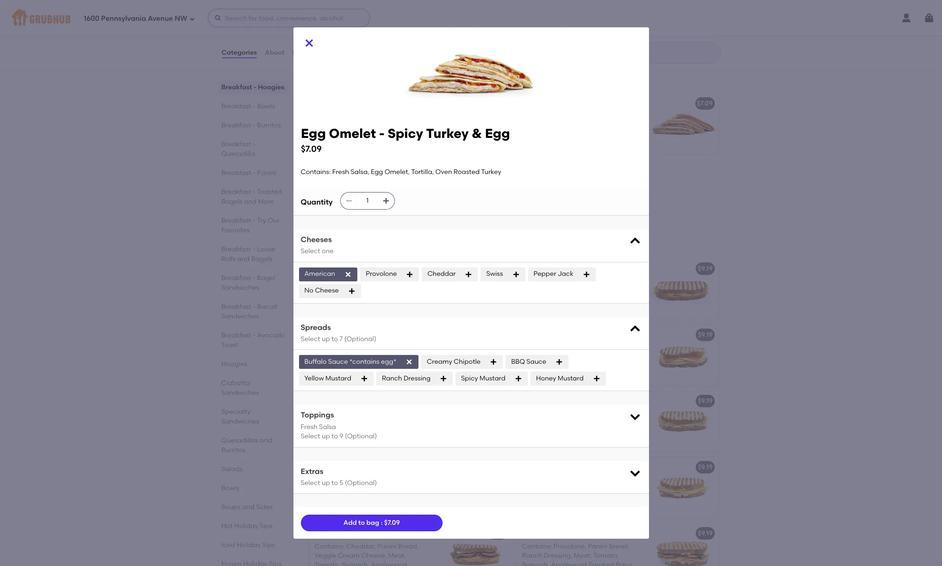 Task type: vqa. For each thing, say whether or not it's contained in the screenshot.
$6.60
no



Task type: locate. For each thing, give the bounding box(es) containing it.
buffalo
[[304, 358, 327, 366]]

creamy up the dressing
[[427, 358, 452, 366]]

mustard for honey mustard
[[558, 375, 584, 383]]

bacon, up egg omelet - cali style turkey and bacon ranch
[[587, 486, 609, 494]]

bread,
[[367, 278, 388, 286], [575, 278, 595, 286], [367, 344, 388, 352], [575, 344, 595, 352], [367, 410, 388, 418], [575, 410, 595, 418], [410, 476, 431, 484], [618, 476, 638, 484], [398, 543, 419, 550], [609, 543, 630, 550]]

breakfast up favorites
[[221, 217, 251, 225]]

egg omelet - spicy bacon image
[[649, 457, 718, 517]]

1 horizontal spatial tortilla,
[[341, 131, 364, 139]]

2 sauce from the left
[[527, 358, 546, 366]]

breakfast - try our favorites
[[221, 217, 279, 234]]

cali up provolone,
[[565, 529, 578, 537]]

0 vertical spatial quesadilla
[[365, 72, 418, 84]]

bacon, right cheese
[[342, 287, 364, 295]]

1 vertical spatial creamy
[[315, 486, 340, 494]]

iced
[[221, 541, 235, 549]]

svg image for ranch dressing
[[440, 375, 447, 383]]

(optional) right 9
[[345, 433, 377, 440]]

salads
[[221, 465, 242, 473]]

breakfast for breakfast - avocado toast tab
[[221, 332, 251, 339]]

up left 7
[[322, 335, 330, 343]]

panini inside the contains: pepper jack, panini bread, applewood smoked bacon, jalapenos, egg omelet
[[597, 476, 616, 484]]

0 horizontal spatial sausage
[[522, 420, 550, 427]]

dressing
[[404, 375, 431, 383]]

chipotle right the southwest at the left bottom of page
[[393, 463, 420, 471]]

1 vertical spatial cream
[[338, 552, 360, 560]]

select down salsa
[[301, 433, 320, 440]]

sauce up yellow mustard
[[328, 358, 348, 366]]

sandwiches down ciabatta
[[221, 389, 259, 397]]

to inside extras select up to 5 (optional)
[[332, 479, 338, 487]]

bacon,
[[342, 287, 364, 295], [587, 486, 609, 494], [342, 495, 364, 503]]

southwest
[[358, 463, 391, 471]]

0 horizontal spatial egg omelet - egg
[[315, 0, 370, 8]]

hoagies up ciabatta
[[221, 360, 247, 368]]

0 horizontal spatial spicy
[[358, 166, 375, 173]]

mustard for spicy mustard
[[480, 375, 506, 383]]

contains: for the egg omelet - cali style cheesy turkey and bacon 'image'
[[315, 543, 345, 550]]

2 up from the top
[[322, 433, 330, 440]]

1 horizontal spatial cali
[[565, 529, 578, 537]]

fresh down toppings
[[301, 423, 318, 431]]

egg inside contains: cheddar, fresh salsa, egg omelet, tortilla burrito
[[416, 13, 428, 21]]

spinach,
[[342, 122, 369, 130], [342, 561, 369, 566], [522, 561, 549, 566]]

breakfast down reviews button
[[308, 72, 356, 84]]

0 vertical spatial ranch
[[382, 375, 402, 383]]

0 horizontal spatial jack,
[[371, 476, 388, 484]]

salsa, inside contains: pepper jack, panini bread, creamy chipotle, applewood smoked bacon, salsa, egg omelet
[[365, 495, 384, 503]]

breakfast - hoagies tab
[[221, 82, 286, 92]]

0 horizontal spatial patty
[[551, 420, 568, 427]]

mustard up egg omelet - sausage patty
[[558, 375, 584, 383]]

1 jack, from the left
[[371, 476, 388, 484]]

0 vertical spatial hoagies
[[258, 83, 284, 91]]

0 vertical spatial breakfast - panini
[[221, 169, 276, 177]]

holiday for hot
[[234, 522, 258, 530]]

breakfast up the american
[[308, 238, 356, 249]]

no
[[304, 287, 313, 295]]

fresh down egg omelet - spicy turkey & egg
[[346, 179, 363, 187]]

burritos
[[257, 121, 281, 129], [221, 446, 245, 454]]

spreads select up to 7 (optional)
[[301, 323, 376, 343]]

spicy down creamy chipotle
[[461, 375, 478, 383]]

2 horizontal spatial tortilla,
[[411, 168, 434, 176]]

pepper up 'jalapenos,'
[[554, 476, 576, 484]]

breakfast inside "breakfast - toasted bagels and more"
[[221, 188, 251, 196]]

contains: panini bread, meat, egg omelet for egg omelet - oven roasted turkey
[[315, 410, 421, 427]]

2 jack, from the left
[[578, 476, 595, 484]]

breakfast down the breakfast - bowls
[[221, 121, 251, 129]]

(optional) inside extras select up to 5 (optional)
[[345, 479, 377, 487]]

(optional) inside spreads select up to 7 (optional)
[[344, 335, 376, 343]]

quesadilla up breakfast - panini tab
[[221, 150, 255, 158]]

1 horizontal spatial honey
[[565, 331, 586, 339]]

contains: inside contains: cheddar, fresh salsa, egg omelet, tortilla burrito
[[315, 13, 345, 21]]

1 horizontal spatial mustard
[[480, 375, 506, 383]]

contains: for egg omelet - spicy turkey & egg image
[[315, 179, 345, 187]]

0 horizontal spatial sauce
[[328, 358, 348, 366]]

svg image for cheddar
[[465, 271, 472, 278]]

0 vertical spatial cream
[[400, 112, 422, 120]]

hot holiday sips tab
[[221, 521, 286, 531]]

burritos for quesadillas and burritos
[[221, 446, 245, 454]]

-
[[354, 0, 356, 8], [358, 72, 362, 84], [253, 83, 256, 91], [354, 99, 356, 107], [253, 102, 255, 110], [253, 121, 255, 129], [379, 125, 384, 141], [253, 140, 255, 148], [354, 166, 356, 173], [253, 169, 255, 177], [253, 188, 255, 196], [253, 217, 255, 225], [358, 238, 362, 249], [253, 245, 255, 253], [354, 265, 356, 273], [561, 265, 564, 273], [253, 274, 255, 282], [253, 303, 255, 311], [354, 331, 356, 339], [561, 331, 564, 339], [253, 332, 255, 339], [354, 397, 356, 405], [561, 397, 564, 405], [354, 463, 356, 471], [354, 529, 356, 537], [561, 529, 564, 537]]

hot holiday sips
[[221, 522, 272, 530]]

contains: panini bread, egg omelet
[[522, 278, 634, 286]]

breakfast - avocado toast
[[221, 332, 285, 349]]

egg omelet - egg for panini
[[522, 265, 578, 273]]

breakfast for breakfast - hoagies tab
[[221, 83, 252, 91]]

contains: fresh salsa, egg omelet, tortilla, oven roasted turkey down egg omelet - spicy turkey & egg
[[315, 179, 424, 196]]

breakfast inside breakfast - loose rolls and bagels
[[221, 245, 251, 253]]

cream
[[400, 112, 422, 120], [338, 552, 360, 560]]

burrito
[[364, 23, 385, 31]]

0 horizontal spatial breakfast - quesadilla
[[221, 140, 255, 158]]

2 horizontal spatial mustard
[[558, 375, 584, 383]]

omelet inside egg omelet - spicy turkey & egg $7.09
[[329, 125, 376, 141]]

tab
[[221, 559, 286, 566]]

breakfast inside breakfast - try our favorites
[[221, 217, 251, 225]]

breakfast - quesadilla down breakfast - burritos
[[221, 140, 255, 158]]

1 vertical spatial spicy
[[358, 166, 375, 173]]

meat, down the egg omelet - honey smoked turkey
[[597, 344, 615, 352]]

1 horizontal spatial patty
[[595, 397, 612, 405]]

egg omelet - oven roasted turkey image
[[441, 391, 511, 451]]

spinach, inside "contains: provolone, panini bread, ranch dressing, meat, tomato, spinach, applewood smoked baco"
[[522, 561, 549, 566]]

1 vertical spatial egg omelet - egg
[[522, 265, 578, 273]]

applewood down dressing,
[[551, 561, 587, 566]]

breakfast for breakfast - burritos "tab"
[[221, 121, 251, 129]]

svg image
[[189, 16, 195, 22], [382, 197, 390, 205], [629, 235, 642, 248], [465, 271, 472, 278], [512, 271, 520, 278], [583, 271, 590, 278], [490, 359, 497, 366], [440, 375, 447, 383], [515, 375, 522, 383], [593, 375, 600, 383], [629, 410, 642, 423]]

bowls inside "tab"
[[257, 102, 275, 110]]

reviews button
[[292, 36, 319, 69]]

1 vertical spatial tomato,
[[593, 552, 619, 560]]

breakfast up the breakfast - bowls
[[221, 83, 252, 91]]

breakfast - bagel sandwiches tab
[[221, 273, 286, 293]]

applewood up 'jalapenos,'
[[522, 486, 558, 494]]

1 horizontal spatial bowls
[[257, 102, 275, 110]]

jack, inside contains: pepper jack, panini bread, creamy chipotle, applewood smoked bacon, salsa, egg omelet
[[371, 476, 388, 484]]

1 vertical spatial cheese,
[[361, 552, 387, 560]]

spicy up input item quantity number field
[[358, 166, 375, 173]]

2 vertical spatial bacon,
[[342, 495, 364, 503]]

breakfast down breakfast - burritos
[[221, 140, 251, 148]]

breakfast - try our favorites tab
[[221, 216, 286, 235]]

1 horizontal spatial hoagies
[[258, 83, 284, 91]]

breakfast - panini up egg omelet - applewood smoked bacon at the left of the page
[[308, 238, 396, 249]]

salsa, inside contains: fresh salsa, egg omelet, tortilla, oven roasted turkey
[[365, 179, 383, 187]]

style down :
[[372, 529, 388, 537]]

0 horizontal spatial breakfast - panini
[[221, 169, 276, 177]]

1 vertical spatial &
[[472, 125, 482, 141]]

pepper up chipotle,
[[346, 476, 369, 484]]

1 sandwiches from the top
[[221, 284, 259, 292]]

patty down egg omelet - sausage patty
[[551, 420, 568, 427]]

breakfast - panini tab
[[221, 168, 286, 178]]

fresh up burrito
[[377, 13, 394, 21]]

hoagies inside tab
[[221, 360, 247, 368]]

contains: for egg omelet - sausage patty image
[[522, 410, 552, 418]]

1 vertical spatial (optional)
[[345, 433, 377, 440]]

0 horizontal spatial &
[[399, 166, 404, 173]]

2 vertical spatial tortilla,
[[315, 188, 337, 196]]

bowls
[[257, 102, 275, 110], [221, 484, 239, 492]]

1 vertical spatial patty
[[551, 420, 568, 427]]

1 vertical spatial hoagies
[[221, 360, 247, 368]]

contains: panini bread, meat, egg omelet down ham
[[315, 344, 421, 361]]

patty up contains: panini bread, egg omelet, sausage patty
[[595, 397, 612, 405]]

pepper left jack
[[534, 270, 556, 278]]

2 vertical spatial up
[[322, 479, 330, 487]]

*contains
[[350, 358, 380, 366]]

meat, up the egg*
[[389, 344, 407, 352]]

select inside spreads select up to 7 (optional)
[[301, 335, 320, 343]]

turkey
[[406, 99, 427, 107], [426, 125, 469, 141], [411, 131, 431, 139], [377, 166, 397, 173], [481, 168, 501, 176], [385, 188, 405, 196], [614, 331, 635, 339], [404, 397, 425, 405], [414, 529, 435, 537], [597, 529, 617, 537]]

holiday for iced
[[236, 541, 260, 549]]

0 vertical spatial cheddar,
[[346, 13, 376, 21]]

(optional) right 5
[[345, 479, 377, 487]]

breakfast for breakfast - bowls "tab"
[[221, 102, 251, 110]]

0 vertical spatial bagels
[[221, 198, 242, 206]]

1 vertical spatial cheddar,
[[346, 543, 376, 550]]

mustard for yellow mustard
[[326, 375, 351, 383]]

cream right plain
[[400, 112, 422, 120]]

2 mustard from the left
[[480, 375, 506, 383]]

1 vertical spatial bagels
[[251, 255, 272, 263]]

(optional)
[[344, 335, 376, 343], [345, 433, 377, 440], [345, 479, 377, 487]]

$9.19 for egg omelet - cali style cheesy turkey and bacon
[[491, 529, 505, 537]]

svg image for swiss
[[512, 271, 520, 278]]

(optional) for spreads
[[344, 335, 376, 343]]

chipotle,
[[341, 486, 370, 494]]

1 vertical spatial bacon,
[[587, 486, 609, 494]]

to left 7
[[332, 335, 338, 343]]

0 horizontal spatial honey
[[536, 375, 556, 383]]

jack, for bacon,
[[578, 476, 595, 484]]

2 sandwiches from the top
[[221, 313, 259, 320]]

sips
[[260, 522, 272, 530], [262, 541, 275, 549]]

breakfast - avocado toast tab
[[221, 331, 286, 350]]

to left 9
[[332, 433, 338, 440]]

2 horizontal spatial spicy
[[461, 375, 478, 383]]

0 vertical spatial garlic
[[358, 99, 377, 107]]

5
[[340, 479, 343, 487]]

1 horizontal spatial jack,
[[578, 476, 595, 484]]

1 select from the top
[[301, 247, 320, 255]]

tomato, inside "contains: provolone, panini bread, ranch dressing, meat, tomato, spinach, applewood smoked baco"
[[593, 552, 619, 560]]

1 horizontal spatial egg omelet - egg
[[522, 265, 578, 273]]

breakfast for breakfast - toasted bagels and more tab at the top of the page
[[221, 188, 251, 196]]

1600
[[84, 14, 99, 23]]

1 cheddar, from the top
[[346, 13, 376, 21]]

cali for provolone,
[[565, 529, 578, 537]]

tomato, down the veggie
[[315, 561, 340, 566]]

egg omelet - cali style cheesy turkey and bacon image
[[441, 523, 511, 566]]

contains: panini bread, meat, egg omelet
[[315, 344, 421, 361], [522, 344, 628, 361], [315, 410, 421, 427]]

iced holiday sips
[[221, 541, 275, 549]]

holiday down soups and sides at the bottom left of the page
[[234, 522, 258, 530]]

egg omelet - egg
[[315, 0, 370, 8], [522, 265, 578, 273]]

egg
[[315, 0, 327, 8], [358, 0, 370, 8], [416, 13, 428, 21], [315, 99, 327, 107], [435, 99, 447, 107], [398, 122, 410, 130], [301, 125, 326, 141], [485, 125, 510, 141], [315, 166, 327, 173], [405, 166, 418, 173], [371, 168, 383, 176], [385, 179, 397, 187], [315, 265, 327, 273], [522, 265, 534, 273], [565, 265, 578, 273], [597, 278, 609, 286], [365, 287, 377, 295], [315, 331, 327, 339], [522, 331, 534, 339], [409, 344, 421, 352], [616, 344, 628, 352], [315, 397, 327, 405], [522, 397, 534, 405], [409, 410, 421, 418], [597, 410, 609, 418], [315, 463, 327, 471], [385, 495, 398, 503], [559, 495, 571, 503], [315, 529, 327, 537], [522, 529, 534, 537]]

pepper inside contains: pepper jack, panini bread, creamy chipotle, applewood smoked bacon, salsa, egg omelet
[[346, 476, 369, 484]]

creamy down the extras
[[315, 486, 340, 494]]

1 style from the left
[[372, 529, 388, 537]]

bacon, inside contains: pepper jack, panini bread, creamy chipotle, applewood smoked bacon, salsa, egg omelet
[[342, 495, 364, 503]]

svg image
[[924, 13, 935, 24], [214, 14, 222, 22], [304, 37, 315, 48], [345, 197, 353, 205], [345, 271, 352, 278], [406, 271, 414, 278], [348, 287, 356, 295], [629, 323, 642, 336], [406, 359, 413, 366], [556, 359, 563, 366], [361, 375, 368, 383], [629, 467, 642, 479]]

cheddar,
[[346, 13, 376, 21], [346, 543, 376, 550]]

patty
[[595, 397, 612, 405], [551, 420, 568, 427]]

to left 5
[[332, 479, 338, 487]]

cheese, inside contains: cheddar, panini bread, veggie cream cheese, meat, tomato, spinach, applewo
[[361, 552, 387, 560]]

contains: panini bread, meat, egg omelet for egg omelet - ham
[[315, 344, 421, 361]]

1 vertical spatial sausage
[[522, 420, 550, 427]]

ciabatta sandwiches tab
[[221, 378, 286, 398]]

breakfast - panini
[[221, 169, 276, 177], [308, 238, 396, 249]]

bagels
[[221, 198, 242, 206], [251, 255, 272, 263]]

breakfast - quesadilla tab
[[221, 139, 286, 159]]

panini
[[257, 169, 276, 177], [365, 238, 396, 249], [346, 278, 366, 286], [554, 278, 573, 286], [346, 344, 366, 352], [554, 344, 573, 352], [346, 410, 366, 418], [554, 410, 573, 418], [389, 476, 409, 484], [597, 476, 616, 484], [377, 543, 397, 550], [588, 543, 607, 550]]

bagels up favorites
[[221, 198, 242, 206]]

tomato, for aioli,
[[371, 122, 396, 130]]

0 vertical spatial breakfast - quesadilla
[[308, 72, 418, 84]]

egg omelet - ham image
[[441, 325, 511, 385]]

0 vertical spatial cheese,
[[315, 122, 340, 130]]

1 vertical spatial holiday
[[236, 541, 260, 549]]

breakfast up breakfast - burritos
[[221, 102, 251, 110]]

up
[[322, 335, 330, 343], [322, 433, 330, 440], [322, 479, 330, 487]]

up down salsa
[[322, 433, 330, 440]]

applewood
[[358, 265, 395, 273], [389, 278, 425, 286], [372, 486, 408, 494], [522, 486, 558, 494], [551, 561, 587, 566]]

& for egg omelet - spicy turkey & egg
[[399, 166, 404, 173]]

1 vertical spatial breakfast - panini
[[308, 238, 396, 249]]

breakfast up rolls
[[221, 245, 251, 253]]

svg image for creamy chipotle
[[490, 359, 497, 366]]

meat, inside contains: cheddar, panini bread, veggie cream cheese, meat, tomato, spinach, applewo
[[388, 552, 406, 560]]

0 vertical spatial tortilla,
[[341, 131, 364, 139]]

holiday down hot holiday sips
[[236, 541, 260, 549]]

omelet inside contains: panini bread, applewood smoked bacon, egg omelet
[[379, 287, 402, 295]]

cali down add to bag : $7.09
[[358, 529, 371, 537]]

breakfast up toast
[[221, 332, 251, 339]]

tomato, down plain
[[371, 122, 396, 130]]

egg omelet - egg up the contains: panini bread, egg omelet
[[522, 265, 578, 273]]

sausage
[[565, 397, 593, 405], [522, 420, 550, 427]]

omelet, inside contains: garlic aioli, plain cream cheese, spinach, tomato, egg omelet, tortilla, oven roasted turkey
[[315, 131, 340, 139]]

select inside toppings fresh salsa select up to 9 (optional)
[[301, 433, 320, 440]]

applewood down egg omelet - southwest chipotle bacon
[[372, 486, 408, 494]]

to left bag
[[358, 519, 365, 527]]

bagels down loose
[[251, 255, 272, 263]]

$7.09 for egg omelet - ham & egg 'image' on the right top
[[697, 99, 713, 107]]

omelet,
[[315, 23, 340, 31], [315, 131, 340, 139], [385, 168, 410, 176], [399, 179, 424, 187], [611, 410, 636, 418]]

select inside cheeses select one
[[301, 247, 320, 255]]

contains: inside contains: fresh salsa, egg omelet, tortilla, oven roasted turkey
[[315, 179, 345, 187]]

bowls up soups
[[221, 484, 239, 492]]

style up provolone,
[[580, 529, 595, 537]]

spicy for egg omelet - spicy turkey & egg $7.09
[[387, 125, 423, 141]]

contains: inside contains: panini bread, applewood smoked bacon, egg omelet
[[315, 278, 345, 286]]

mustard down creamy chipotle
[[480, 375, 506, 383]]

bread, inside contains: pepper jack, panini bread, creamy chipotle, applewood smoked bacon, salsa, egg omelet
[[410, 476, 431, 484]]

applewood up contains: panini bread, applewood smoked bacon, egg omelet
[[358, 265, 395, 273]]

breakfast inside the breakfast - bagel sandwiches
[[221, 274, 251, 282]]

spinach, down aioli,
[[342, 122, 369, 130]]

spicy down plain
[[387, 125, 423, 141]]

contains: panini bread, meat, egg omelet down egg omelet - oven roasted turkey
[[315, 410, 421, 427]]

egg inside contains: panini bread, applewood smoked bacon, egg omelet
[[365, 287, 377, 295]]

1 vertical spatial garlic
[[346, 112, 365, 120]]

1 horizontal spatial cream
[[400, 112, 422, 120]]

breakfast - quesadilla
[[308, 72, 418, 84], [221, 140, 255, 158]]

buffalo sauce *contains egg*
[[304, 358, 396, 366]]

hot
[[221, 522, 232, 530]]

cheese
[[315, 287, 339, 295]]

breakfast - quesadilla up egg omelet - garlic smoked turkey & egg
[[308, 72, 418, 84]]

burritos down quesadillas
[[221, 446, 245, 454]]

panini inside contains: pepper jack, panini bread, creamy chipotle, applewood smoked bacon, salsa, egg omelet
[[389, 476, 409, 484]]

contains: fresh salsa, egg omelet, tortilla, oven roasted turkey down egg omelet - spicy turkey & egg $7.09
[[301, 168, 501, 176]]

0 horizontal spatial tomato,
[[315, 561, 340, 566]]

2 select from the top
[[301, 335, 320, 343]]

cheddar, inside contains: cheddar, fresh salsa, egg omelet, tortilla burrito
[[346, 13, 376, 21]]

contains: inside contains: pepper jack, panini bread, creamy chipotle, applewood smoked bacon, salsa, egg omelet
[[315, 476, 345, 484]]

1 horizontal spatial cheese,
[[361, 552, 387, 560]]

avocado
[[257, 332, 285, 339]]

1 horizontal spatial style
[[580, 529, 595, 537]]

spinach, down add
[[342, 561, 369, 566]]

bowls up breakfast - burritos "tab"
[[257, 102, 275, 110]]

spicy inside egg omelet - spicy turkey & egg $7.09
[[387, 125, 423, 141]]

quesadilla up egg omelet - garlic smoked turkey & egg
[[365, 72, 418, 84]]

panini inside contains: panini bread, egg omelet, sausage patty
[[554, 410, 573, 418]]

0 horizontal spatial bagels
[[221, 198, 242, 206]]

0 horizontal spatial cream
[[338, 552, 360, 560]]

0 horizontal spatial style
[[372, 529, 388, 537]]

& inside egg omelet - spicy turkey & egg $7.09
[[472, 125, 482, 141]]

quesadillas and burritos tab
[[221, 436, 286, 455]]

sips down hot holiday sips tab
[[262, 541, 275, 549]]

tortilla, up quantity
[[315, 188, 337, 196]]

egg omelet - egg up tortilla
[[315, 0, 370, 8]]

1 vertical spatial quesadilla
[[221, 150, 255, 158]]

honey mustard
[[536, 375, 584, 383]]

turkey inside egg omelet - spicy turkey & egg $7.09
[[426, 125, 469, 141]]

svg image inside main navigation navigation
[[189, 16, 195, 22]]

svg image for pepper jack
[[583, 271, 590, 278]]

&
[[428, 99, 433, 107], [472, 125, 482, 141], [399, 166, 404, 173]]

cheddar, down add to bag : $7.09
[[346, 543, 376, 550]]

egg omelet - spicy turkey & egg
[[315, 166, 418, 173]]

4 select from the top
[[301, 479, 320, 487]]

1 vertical spatial egg omelet - egg image
[[649, 259, 718, 319]]

egg omelet - garlic smoked turkey & egg image
[[441, 93, 511, 154]]

$9.19 for egg omelet - applewood smoked bacon
[[491, 265, 505, 273]]

veggie
[[315, 552, 336, 560]]

egg omelet - egg image for contains: panini bread, egg omelet
[[649, 259, 718, 319]]

0 horizontal spatial quesadilla
[[221, 150, 255, 158]]

Input item quantity number field
[[357, 193, 378, 209]]

biscuit
[[257, 303, 278, 311]]

tortilla,
[[341, 131, 364, 139], [411, 168, 434, 176], [315, 188, 337, 196]]

cali
[[358, 529, 371, 537], [565, 529, 578, 537]]

2 cheddar, from the top
[[346, 543, 376, 550]]

1 cali from the left
[[358, 529, 371, 537]]

0 horizontal spatial tortilla,
[[315, 188, 337, 196]]

hoagies tab
[[221, 359, 286, 369]]

jack, inside the contains: pepper jack, panini bread, applewood smoked bacon, jalapenos, egg omelet
[[578, 476, 595, 484]]

sandwiches inside the breakfast - bagel sandwiches
[[221, 284, 259, 292]]

meat, down cheesy
[[388, 552, 406, 560]]

ciabatta
[[221, 379, 250, 387]]

sides
[[256, 503, 272, 511]]

egg omelet - honey smoked turkey image
[[649, 325, 718, 385]]

sausage up contains: panini bread, egg omelet, sausage patty
[[565, 397, 593, 405]]

(optional) right 7
[[344, 335, 376, 343]]

1 horizontal spatial spicy
[[387, 125, 423, 141]]

categories
[[222, 49, 257, 56]]

1 vertical spatial bowls
[[221, 484, 239, 492]]

egg omelet - ham & egg image
[[649, 93, 718, 154]]

breakfast - toasted bagels and more tab
[[221, 187, 286, 207]]

2 vertical spatial ranch
[[522, 552, 542, 560]]

applewood inside contains: panini bread, applewood smoked bacon, egg omelet
[[389, 278, 425, 286]]

breakfast up "breakfast - toasted bagels and more"
[[221, 169, 251, 177]]

cheese,
[[315, 122, 340, 130], [361, 552, 387, 560]]

0 horizontal spatial creamy
[[315, 486, 340, 494]]

0 vertical spatial holiday
[[234, 522, 258, 530]]

bacon
[[423, 265, 444, 273], [421, 463, 442, 471], [451, 529, 471, 537], [633, 529, 654, 537]]

1 vertical spatial ranch
[[655, 529, 676, 537]]

1 horizontal spatial &
[[428, 99, 433, 107]]

meat, down egg omelet - oven roasted turkey
[[389, 410, 407, 418]]

panini inside contains: cheddar, panini bread, veggie cream cheese, meat, tomato, spinach, applewo
[[377, 543, 397, 550]]

sandwiches down specialty
[[221, 418, 259, 426]]

egg omelet - egg image
[[441, 0, 511, 54], [649, 259, 718, 319]]

1600 pennsylvania avenue nw
[[84, 14, 187, 23]]

chipotle up spicy mustard
[[454, 358, 481, 366]]

select down spreads
[[301, 335, 320, 343]]

cream right the veggie
[[338, 552, 360, 560]]

to inside spreads select up to 7 (optional)
[[332, 335, 338, 343]]

bread, inside contains: panini bread, egg omelet, sausage patty
[[575, 410, 595, 418]]

- inside the breakfast - quesadilla
[[253, 140, 255, 148]]

tomato,
[[371, 122, 396, 130], [593, 552, 619, 560], [315, 561, 340, 566]]

2 style from the left
[[580, 529, 595, 537]]

1 mustard from the left
[[326, 375, 351, 383]]

0 vertical spatial bowls
[[257, 102, 275, 110]]

smoked inside "contains: provolone, panini bread, ranch dressing, meat, tomato, spinach, applewood smoked baco"
[[589, 561, 614, 566]]

0 horizontal spatial bowls
[[221, 484, 239, 492]]

1 sauce from the left
[[328, 358, 348, 366]]

tomato, inside contains: garlic aioli, plain cream cheese, spinach, tomato, egg omelet, tortilla, oven roasted turkey
[[371, 122, 396, 130]]

contains: inside contains: panini bread, egg omelet, sausage patty
[[522, 410, 552, 418]]

egg omelet - spicy turkey & egg image
[[441, 160, 511, 220]]

select inside extras select up to 5 (optional)
[[301, 479, 320, 487]]

garlic left aioli,
[[346, 112, 365, 120]]

creamy inside contains: pepper jack, panini bread, creamy chipotle, applewood smoked bacon, salsa, egg omelet
[[315, 486, 340, 494]]

tomato, for panini
[[593, 552, 619, 560]]

fresh inside toppings fresh salsa select up to 9 (optional)
[[301, 423, 318, 431]]

1 horizontal spatial ranch
[[522, 552, 542, 560]]

0 vertical spatial honey
[[565, 331, 586, 339]]

omelet inside contains: pepper jack, panini bread, creamy chipotle, applewood smoked bacon, salsa, egg omelet
[[399, 495, 423, 503]]

- inside breakfast - hoagies tab
[[253, 83, 256, 91]]

applewood down egg omelet - applewood smoked bacon at the left of the page
[[389, 278, 425, 286]]

select down cheeses
[[301, 247, 320, 255]]

egg omelet - sausage patty image
[[649, 391, 718, 451]]

1 vertical spatial burritos
[[221, 446, 245, 454]]

3 mustard from the left
[[558, 375, 584, 383]]

0 vertical spatial &
[[428, 99, 433, 107]]

omelet, inside contains: panini bread, egg omelet, sausage patty
[[611, 410, 636, 418]]

0 vertical spatial (optional)
[[344, 335, 376, 343]]

0 vertical spatial spicy
[[387, 125, 423, 141]]

omelet, inside contains: fresh salsa, egg omelet, tortilla, oven roasted turkey
[[399, 179, 424, 187]]

1 horizontal spatial burritos
[[257, 121, 281, 129]]

ranch dressing
[[382, 375, 431, 383]]

1 up from the top
[[322, 335, 330, 343]]

contains: panini bread, meat, egg omelet down the egg omelet - honey smoked turkey
[[522, 344, 628, 361]]

hoagies up breakfast - bowls "tab"
[[258, 83, 284, 91]]

select
[[301, 247, 320, 255], [301, 335, 320, 343], [301, 433, 320, 440], [301, 479, 320, 487]]

0 vertical spatial creamy
[[427, 358, 452, 366]]

$9.19 for egg omelet - sausage patty
[[698, 397, 713, 405]]

contains: inside "contains: provolone, panini bread, ranch dressing, meat, tomato, spinach, applewood smoked baco"
[[522, 543, 552, 550]]

breakfast - panini up "breakfast - toasted bagels and more"
[[221, 169, 276, 177]]

breakfast for breakfast - panini tab
[[221, 169, 251, 177]]

meat, for egg omelet - oven roasted turkey image
[[389, 410, 407, 418]]

3 sandwiches from the top
[[221, 389, 259, 397]]

0 vertical spatial sausage
[[565, 397, 593, 405]]

contains:
[[315, 13, 345, 21], [315, 112, 345, 120], [301, 168, 331, 176], [315, 179, 345, 187], [315, 278, 345, 286], [522, 278, 552, 286], [315, 344, 345, 352], [522, 344, 552, 352], [315, 410, 345, 418], [522, 410, 552, 418], [315, 476, 345, 484], [522, 476, 552, 484], [315, 543, 345, 550], [522, 543, 552, 550]]

1 vertical spatial tortilla,
[[411, 168, 434, 176]]

breakfast down breakfast - panini tab
[[221, 188, 251, 196]]

up inside extras select up to 5 (optional)
[[322, 479, 330, 487]]

1 horizontal spatial bagels
[[251, 255, 272, 263]]

- inside breakfast - loose rolls and bagels
[[253, 245, 255, 253]]

breakfast - biscuit sandwiches tab
[[221, 302, 286, 321]]

burritos inside quesadillas and burritos
[[221, 446, 245, 454]]

spicy
[[387, 125, 423, 141], [358, 166, 375, 173], [461, 375, 478, 383]]

contains: fresh salsa, egg omelet, tortilla, oven roasted turkey
[[301, 168, 501, 176], [315, 179, 424, 196]]

1 vertical spatial sips
[[262, 541, 275, 549]]

select down the extras
[[301, 479, 320, 487]]

1 vertical spatial breakfast - quesadilla
[[221, 140, 255, 158]]

burritos inside "tab"
[[257, 121, 281, 129]]

up left 5
[[322, 479, 330, 487]]

0 vertical spatial egg omelet - egg
[[315, 0, 370, 8]]

burritos down breakfast - bowls "tab"
[[257, 121, 281, 129]]

3 up from the top
[[322, 479, 330, 487]]

sausage down egg omelet - sausage patty
[[522, 420, 550, 427]]

creamy
[[427, 358, 452, 366], [315, 486, 340, 494]]

0 vertical spatial contains: fresh salsa, egg omelet, tortilla, oven roasted turkey
[[301, 168, 501, 176]]

chipotle
[[454, 358, 481, 366], [393, 463, 420, 471]]

tomato, down egg omelet - cali style turkey and bacon ranch
[[593, 552, 619, 560]]

3 select from the top
[[301, 433, 320, 440]]

soups
[[221, 503, 240, 511]]

spinach, down dressing,
[[522, 561, 549, 566]]

style
[[372, 529, 388, 537], [580, 529, 595, 537]]

1 horizontal spatial quesadilla
[[365, 72, 418, 84]]

cali for cheddar,
[[358, 529, 371, 537]]

sauce for bbq
[[527, 358, 546, 366]]

$9.19
[[491, 265, 505, 273], [698, 265, 713, 273], [698, 331, 713, 339], [491, 397, 505, 405], [698, 397, 713, 405], [698, 463, 713, 471], [491, 529, 505, 537], [698, 529, 713, 537]]

0 vertical spatial bacon,
[[342, 287, 364, 295]]

spinach, inside contains: garlic aioli, plain cream cheese, spinach, tomato, egg omelet, tortilla, oven roasted turkey
[[342, 122, 369, 130]]

loose
[[257, 245, 275, 253]]

american
[[304, 270, 335, 278]]

iced holiday sips tab
[[221, 540, 286, 550]]

avenue
[[148, 14, 173, 23]]

1 vertical spatial chipotle
[[393, 463, 420, 471]]

9
[[340, 433, 343, 440]]

2 cali from the left
[[565, 529, 578, 537]]

mustard down 'buffalo sauce *contains egg*'
[[326, 375, 351, 383]]

sandwiches up breakfast - avocado toast
[[221, 313, 259, 320]]

meat,
[[389, 344, 407, 352], [597, 344, 615, 352], [389, 410, 407, 418], [388, 552, 406, 560], [574, 552, 592, 560]]

egg omelet - spicy turkey & egg $7.09
[[301, 125, 510, 154]]

1 horizontal spatial chipotle
[[454, 358, 481, 366]]

cheddar, up tortilla
[[346, 13, 376, 21]]

(optional) for extras
[[345, 479, 377, 487]]



Task type: describe. For each thing, give the bounding box(es) containing it.
1 vertical spatial contains: fresh salsa, egg omelet, tortilla, oven roasted turkey
[[315, 179, 424, 196]]

breakfast - loose rolls and bagels
[[221, 245, 275, 263]]

$7.09 button
[[517, 93, 718, 154]]

bread, inside the contains: pepper jack, panini bread, applewood smoked bacon, jalapenos, egg omelet
[[618, 476, 638, 484]]

contains: garlic aioli, plain cream cheese, spinach, tomato, egg omelet, tortilla, oven roasted turkey
[[315, 112, 431, 139]]

specialty sandwiches
[[221, 408, 259, 426]]

fresh inside contains: fresh salsa, egg omelet, tortilla, oven roasted turkey
[[346, 179, 363, 187]]

ranch inside "contains: provolone, panini bread, ranch dressing, meat, tomato, spinach, applewood smoked baco"
[[522, 552, 542, 560]]

$9.19 for egg omelet - oven roasted turkey
[[491, 397, 505, 405]]

$7.09 for egg omelet - garlic smoked turkey & egg image
[[490, 99, 505, 107]]

select for spreads
[[301, 335, 320, 343]]

yellow
[[304, 375, 324, 383]]

svg image for honey mustard
[[593, 375, 600, 383]]

spreads
[[301, 323, 331, 332]]

egg omelet - egg for cheddar,
[[315, 0, 370, 8]]

breakfast for the breakfast - biscuit sandwiches tab at the left bottom of page
[[221, 303, 251, 311]]

select for cheeses
[[301, 247, 320, 255]]

provolone,
[[554, 543, 587, 550]]

egg omelet - southwest chipotle bacon image
[[441, 457, 511, 517]]

- inside breakfast - try our favorites
[[253, 217, 255, 225]]

applewood inside "contains: provolone, panini bread, ranch dressing, meat, tomato, spinach, applewood smoked baco"
[[551, 561, 587, 566]]

up for spreads
[[322, 335, 330, 343]]

breakfast - burritos tab
[[221, 120, 286, 130]]

$7.09 inside egg omelet - spicy turkey & egg $7.09
[[301, 144, 322, 154]]

bowls tab
[[221, 483, 286, 493]]

quesadillas and burritos
[[221, 437, 272, 454]]

cheese, inside contains: garlic aioli, plain cream cheese, spinach, tomato, egg omelet, tortilla, oven roasted turkey
[[315, 122, 340, 130]]

pennsylvania
[[101, 14, 146, 23]]

soups and sides tab
[[221, 502, 286, 512]]

egg inside the contains: pepper jack, panini bread, applewood smoked bacon, jalapenos, egg omelet
[[559, 495, 571, 503]]

egg omelet - garlic smoked turkey & egg
[[315, 99, 447, 107]]

breakfast - bagel sandwiches
[[221, 274, 275, 292]]

breakfast for breakfast - bagel sandwiches tab
[[221, 274, 251, 282]]

egg inside contains: garlic aioli, plain cream cheese, spinach, tomato, egg omelet, tortilla, oven roasted turkey
[[398, 122, 410, 130]]

- inside the breakfast - bagel sandwiches
[[253, 274, 255, 282]]

toppings fresh salsa select up to 9 (optional)
[[301, 411, 377, 440]]

salsa, inside contains: cheddar, fresh salsa, egg omelet, tortilla burrito
[[396, 13, 414, 21]]

spicy for egg omelet - spicy turkey & egg
[[358, 166, 375, 173]]

ham
[[358, 331, 373, 339]]

pepper jack
[[534, 270, 574, 278]]

meat, for egg omelet - honey smoked turkey image
[[597, 344, 615, 352]]

extras select up to 5 (optional)
[[301, 467, 377, 487]]

oven inside contains: fresh salsa, egg omelet, tortilla, oven roasted turkey
[[339, 188, 356, 196]]

and inside breakfast - loose rolls and bagels
[[237, 255, 250, 263]]

egg omelet - egg image for contains: cheddar, fresh salsa, egg omelet, tortilla burrito
[[441, 0, 511, 54]]

sauce for buffalo
[[328, 358, 348, 366]]

contains: cheddar, panini bread, veggie cream cheese, meat, tomato, spinach, applewo
[[315, 543, 419, 566]]

bacon, inside the contains: pepper jack, panini bread, applewood smoked bacon, jalapenos, egg omelet
[[587, 486, 609, 494]]

contains: for egg omelet - southwest chipotle bacon image
[[315, 476, 345, 484]]

style for provolone,
[[580, 529, 595, 537]]

add
[[344, 519, 357, 527]]

provolone
[[366, 270, 397, 278]]

egg omelet - applewood smoked bacon image
[[441, 259, 511, 319]]

burritos for breakfast - burritos
[[257, 121, 281, 129]]

up for extras
[[322, 479, 330, 487]]

categories button
[[221, 36, 258, 69]]

- inside egg omelet - spicy turkey & egg $7.09
[[379, 125, 384, 141]]

- inside "breakfast - toasted bagels and more"
[[253, 188, 255, 196]]

cheddar, for tortilla
[[346, 13, 376, 21]]

breakfast - burritos
[[221, 121, 281, 129]]

breakfast - toasted bagels and more
[[221, 188, 282, 206]]

egg omelet - cali style turkey and bacon ranch image
[[649, 523, 718, 566]]

select for extras
[[301, 479, 320, 487]]

cream inside contains: garlic aioli, plain cream cheese, spinach, tomato, egg omelet, tortilla, oven roasted turkey
[[400, 112, 422, 120]]

0 horizontal spatial chipotle
[[393, 463, 420, 471]]

garlic inside contains: garlic aioli, plain cream cheese, spinach, tomato, egg omelet, tortilla, oven roasted turkey
[[346, 112, 365, 120]]

about button
[[264, 36, 285, 69]]

tortilla, inside contains: garlic aioli, plain cream cheese, spinach, tomato, egg omelet, tortilla, oven roasted turkey
[[341, 131, 364, 139]]

contains: for egg omelet - garlic smoked turkey & egg image
[[315, 112, 345, 120]]

panini inside tab
[[257, 169, 276, 177]]

svg image for spicy mustard
[[515, 375, 522, 383]]

contains: for egg omelet - honey smoked turkey image
[[522, 344, 552, 352]]

and inside quesadillas and burritos
[[260, 437, 272, 445]]

bread, inside contains: cheddar, panini bread, veggie cream cheese, meat, tomato, spinach, applewo
[[398, 543, 419, 550]]

egg inside contains: fresh salsa, egg omelet, tortilla, oven roasted turkey
[[385, 179, 397, 187]]

egg inside contains: panini bread, egg omelet, sausage patty
[[597, 410, 609, 418]]

breakfast - loose rolls and bagels tab
[[221, 244, 286, 264]]

0 vertical spatial patty
[[595, 397, 612, 405]]

breakfast - quesadilla inside breakfast - quesadilla tab
[[221, 140, 255, 158]]

omelet, inside contains: cheddar, fresh salsa, egg omelet, tortilla burrito
[[315, 23, 340, 31]]

our
[[268, 217, 279, 225]]

bread, inside "contains: provolone, panini bread, ranch dressing, meat, tomato, spinach, applewood smoked baco"
[[609, 543, 630, 550]]

egg inside contains: pepper jack, panini bread, creamy chipotle, applewood smoked bacon, salsa, egg omelet
[[385, 495, 398, 503]]

- inside breakfast - burritos "tab"
[[253, 121, 255, 129]]

cream inside contains: cheddar, panini bread, veggie cream cheese, meat, tomato, spinach, applewo
[[338, 552, 360, 560]]

contains: for egg omelet - spicy bacon 'image'
[[522, 476, 552, 484]]

bread, inside contains: panini bread, applewood smoked bacon, egg omelet
[[367, 278, 388, 286]]

cheddar, for cheese,
[[346, 543, 376, 550]]

quantity
[[301, 198, 333, 207]]

sausage inside contains: panini bread, egg omelet, sausage patty
[[522, 420, 550, 427]]

meat, inside "contains: provolone, panini bread, ranch dressing, meat, tomato, spinach, applewood smoked baco"
[[574, 552, 592, 560]]

fresh inside contains: cheddar, fresh salsa, egg omelet, tortilla burrito
[[377, 13, 394, 21]]

smoked inside the contains: pepper jack, panini bread, applewood smoked bacon, jalapenos, egg omelet
[[560, 486, 585, 494]]

nw
[[175, 14, 187, 23]]

bagels inside breakfast - loose rolls and bagels
[[251, 255, 272, 263]]

roasted inside contains: garlic aioli, plain cream cheese, spinach, tomato, egg omelet, tortilla, oven roasted turkey
[[384, 131, 410, 139]]

egg omelet - applewood smoked bacon
[[315, 265, 444, 273]]

style for cheddar,
[[372, 529, 388, 537]]

tortilla
[[341, 23, 362, 31]]

smoked inside contains: panini bread, applewood smoked bacon, egg omelet
[[315, 287, 340, 295]]

salsa
[[319, 423, 336, 431]]

- inside breakfast - panini tab
[[253, 169, 255, 177]]

applewood inside contains: pepper jack, panini bread, creamy chipotle, applewood smoked bacon, salsa, egg omelet
[[372, 486, 408, 494]]

quesadilla inside tab
[[221, 150, 255, 158]]

0 horizontal spatial ranch
[[382, 375, 402, 383]]

1 horizontal spatial sausage
[[565, 397, 593, 405]]

breakfast - bowls tab
[[221, 101, 286, 111]]

applewood inside the contains: pepper jack, panini bread, applewood smoked bacon, jalapenos, egg omelet
[[522, 486, 558, 494]]

& for egg omelet - spicy turkey & egg $7.09
[[472, 125, 482, 141]]

to inside toppings fresh salsa select up to 9 (optional)
[[332, 433, 338, 440]]

breakfast - panini inside tab
[[221, 169, 276, 177]]

cheddar
[[428, 270, 456, 278]]

reviews
[[292, 49, 318, 56]]

svg image for 1600 pennsylvania avenue nw
[[189, 16, 195, 22]]

bowls inside tab
[[221, 484, 239, 492]]

omelet inside the contains: pepper jack, panini bread, applewood smoked bacon, jalapenos, egg omelet
[[572, 495, 596, 503]]

egg omelet - sausage patty
[[522, 397, 612, 405]]

add to bag : $7.09
[[344, 519, 400, 527]]

toast
[[221, 341, 238, 349]]

jack
[[558, 270, 574, 278]]

panini inside contains: panini bread, applewood smoked bacon, egg omelet
[[346, 278, 366, 286]]

1 vertical spatial honey
[[536, 375, 556, 383]]

tomato, inside contains: cheddar, panini bread, veggie cream cheese, meat, tomato, spinach, applewo
[[315, 561, 340, 566]]

turkey inside contains: garlic aioli, plain cream cheese, spinach, tomato, egg omelet, tortilla, oven roasted turkey
[[411, 131, 431, 139]]

sips for hot holiday sips
[[260, 522, 272, 530]]

main navigation navigation
[[0, 0, 942, 36]]

favorites
[[221, 226, 250, 234]]

7
[[340, 335, 343, 343]]

more
[[258, 198, 274, 206]]

extras
[[301, 467, 323, 476]]

2 horizontal spatial ranch
[[655, 529, 676, 537]]

smoked inside contains: pepper jack, panini bread, creamy chipotle, applewood smoked bacon, salsa, egg omelet
[[315, 495, 340, 503]]

tortilla, inside contains: fresh salsa, egg omelet, tortilla, oven roasted turkey
[[315, 188, 337, 196]]

try
[[257, 217, 266, 225]]

bacon, inside contains: panini bread, applewood smoked bacon, egg omelet
[[342, 287, 364, 295]]

soups and sides
[[221, 503, 272, 511]]

yellow mustard
[[304, 375, 351, 383]]

egg omelet - honey smoked turkey
[[522, 331, 635, 339]]

4 sandwiches from the top
[[221, 418, 259, 426]]

breakfast for breakfast - quesadilla tab
[[221, 140, 251, 148]]

contains: cheddar, fresh salsa, egg omelet, tortilla burrito
[[315, 13, 428, 31]]

aioli,
[[367, 112, 382, 120]]

cheeses select one
[[301, 235, 334, 255]]

ciabatta sandwiches
[[221, 379, 259, 397]]

and inside "breakfast - toasted bagels and more"
[[244, 198, 256, 206]]

pepper for contains: pepper jack, panini bread, applewood smoked bacon, jalapenos, egg omelet
[[554, 476, 576, 484]]

breakfast - hoagies
[[221, 83, 284, 91]]

egg omelet - cali style turkey and bacon ranch
[[522, 529, 676, 537]]

contains: panini bread, egg omelet, sausage patty
[[522, 410, 636, 427]]

quesadillas
[[221, 437, 258, 445]]

creamy chipotle
[[427, 358, 481, 366]]

fresh up quantity
[[332, 168, 349, 176]]

:
[[381, 519, 383, 527]]

contains: for egg omelet - ham image
[[315, 344, 345, 352]]

up inside toppings fresh salsa select up to 9 (optional)
[[322, 433, 330, 440]]

breakfast - bowls
[[221, 102, 275, 110]]

$7.09 for egg omelet - spicy turkey & egg image
[[490, 166, 505, 173]]

egg omelet - cali style cheesy turkey and bacon
[[315, 529, 471, 537]]

$9.19 for egg omelet - egg
[[698, 265, 713, 273]]

1 horizontal spatial breakfast - panini
[[308, 238, 396, 249]]

panini inside "contains: provolone, panini bread, ranch dressing, meat, tomato, spinach, applewood smoked baco"
[[588, 543, 607, 550]]

salads tab
[[221, 464, 286, 474]]

no cheese
[[304, 287, 339, 295]]

rolls
[[221, 255, 235, 263]]

specialty
[[221, 408, 250, 416]]

spinach, inside contains: cheddar, panini bread, veggie cream cheese, meat, tomato, spinach, applewo
[[342, 561, 369, 566]]

meat, for egg omelet - ham image
[[389, 344, 407, 352]]

contains: for egg omelet - oven roasted turkey image
[[315, 410, 345, 418]]

toppings
[[301, 411, 334, 420]]

0 vertical spatial chipotle
[[454, 358, 481, 366]]

contains: for egg omelet - applewood smoked bacon image
[[315, 278, 345, 286]]

bagels inside "breakfast - toasted bagels and more"
[[221, 198, 242, 206]]

(optional) inside toppings fresh salsa select up to 9 (optional)
[[345, 433, 377, 440]]

- inside breakfast - avocado toast
[[253, 332, 255, 339]]

toasted
[[257, 188, 282, 196]]

egg omelet - southwest chipotle bacon
[[315, 463, 442, 471]]

contains: pepper jack, panini bread, applewood smoked bacon, jalapenos, egg omelet
[[522, 476, 638, 503]]

egg omelet - oven roasted turkey
[[315, 397, 425, 405]]

one
[[322, 247, 334, 255]]

$9.19 for egg omelet - cali style turkey and bacon ranch
[[698, 529, 713, 537]]

sips for iced holiday sips
[[262, 541, 275, 549]]

contains: panini bread, applewood smoked bacon, egg omelet
[[315, 278, 425, 295]]

bagel
[[257, 274, 275, 282]]

contains: for egg omelet - cali style turkey and bacon ranch image
[[522, 543, 552, 550]]

hoagies inside tab
[[258, 83, 284, 91]]

jack, for applewood
[[371, 476, 388, 484]]

dressing,
[[544, 552, 572, 560]]

- inside breakfast - bowls "tab"
[[253, 102, 255, 110]]

- inside breakfast - biscuit sandwiches
[[253, 303, 255, 311]]

pepper for contains: pepper jack, panini bread, creamy chipotle, applewood smoked bacon, salsa, egg omelet
[[346, 476, 369, 484]]

1 horizontal spatial breakfast - quesadilla
[[308, 72, 418, 84]]

patty inside contains: panini bread, egg omelet, sausage patty
[[551, 420, 568, 427]]

swiss
[[486, 270, 503, 278]]

breakfast - biscuit sandwiches
[[221, 303, 278, 320]]

plain
[[383, 112, 399, 120]]

2 vertical spatial spicy
[[461, 375, 478, 383]]

breakfast for breakfast - loose rolls and bagels tab
[[221, 245, 251, 253]]

contains: provolone, panini bread, ranch dressing, meat, tomato, spinach, applewood smoked baco
[[522, 543, 638, 566]]

breakfast for breakfast - try our favorites tab
[[221, 217, 251, 225]]

bbq sauce
[[511, 358, 546, 366]]

cheesy
[[389, 529, 413, 537]]

oven inside contains: garlic aioli, plain cream cheese, spinach, tomato, egg omelet, tortilla, oven roasted turkey
[[365, 131, 382, 139]]

specialty sandwiches tab
[[221, 407, 286, 426]]

about
[[265, 49, 285, 56]]

sandwiches inside breakfast - biscuit sandwiches
[[221, 313, 259, 320]]



